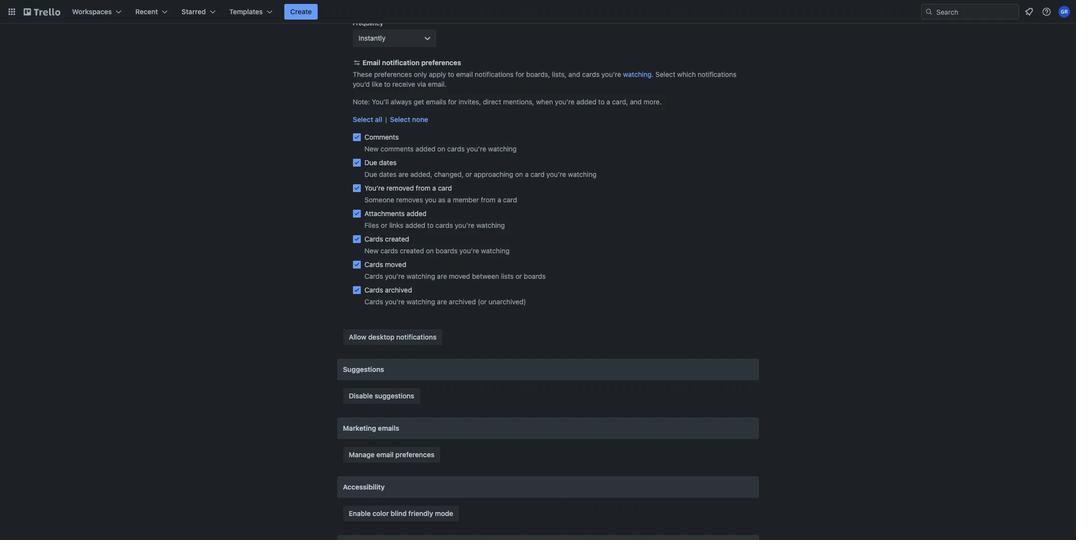 Task type: locate. For each thing, give the bounding box(es) containing it.
via
[[417, 80, 426, 88]]

cards up changed, on the top left of the page
[[447, 145, 465, 153]]

email right apply
[[457, 70, 473, 78]]

dates down comments
[[379, 158, 397, 167]]

1 vertical spatial card
[[438, 184, 452, 192]]

1 dates from the top
[[379, 158, 397, 167]]

new
[[365, 145, 379, 153], [365, 247, 379, 255]]

back to home image
[[24, 4, 60, 20]]

note: you'll always get emails for invites, direct mentions, when you're added to a card, and more.
[[353, 98, 662, 106]]

for
[[516, 70, 525, 78], [448, 98, 457, 106]]

from
[[416, 184, 431, 192], [481, 196, 496, 204]]

enable
[[349, 510, 371, 518]]

emails up manage email preferences
[[378, 424, 400, 433]]

added,
[[411, 170, 433, 179]]

like
[[372, 80, 383, 88]]

suggestions
[[343, 366, 384, 374]]

2 vertical spatial preferences
[[396, 451, 435, 459]]

new cards created on boards you're watching
[[365, 247, 510, 255]]

someone
[[365, 196, 395, 204]]

to inside the . select which notifications you'd like to receive via email.
[[384, 80, 391, 88]]

1 horizontal spatial emails
[[426, 98, 447, 106]]

dates
[[379, 158, 397, 167], [379, 170, 397, 179]]

notifications
[[475, 70, 514, 78], [698, 70, 737, 78], [397, 333, 437, 341]]

cards for cards created
[[365, 235, 383, 243]]

new comments added on cards you're watching
[[365, 145, 517, 153]]

as
[[439, 196, 446, 204]]

select
[[656, 70, 676, 78], [353, 115, 373, 124], [390, 115, 411, 124]]

new down cards created
[[365, 247, 379, 255]]

attachments added
[[365, 209, 427, 218]]

these preferences only apply to email notifications for boards, lists, and cards you're watching
[[353, 70, 652, 78]]

and
[[569, 70, 581, 78], [630, 98, 642, 106]]

. select which notifications you'd like to receive via email.
[[353, 70, 737, 88]]

and right card,
[[630, 98, 642, 106]]

moved left "between"
[[449, 272, 470, 281]]

greg robinson (gregrobinson96) image
[[1059, 6, 1071, 18]]

1 horizontal spatial archived
[[449, 298, 476, 306]]

files
[[365, 221, 379, 230]]

preferences for email
[[396, 451, 435, 459]]

4 cards from the top
[[365, 286, 383, 294]]

2 vertical spatial on
[[426, 247, 434, 255]]

1 vertical spatial and
[[630, 98, 642, 106]]

boards right lists
[[524, 272, 546, 281]]

on right approaching
[[516, 170, 523, 179]]

1 vertical spatial new
[[365, 247, 379, 255]]

1 vertical spatial due
[[365, 170, 377, 179]]

preferences
[[422, 58, 461, 67], [374, 70, 412, 78], [396, 451, 435, 459]]

email
[[363, 58, 381, 67]]

1 horizontal spatial on
[[438, 145, 446, 153]]

0 horizontal spatial boards
[[436, 247, 458, 255]]

2 horizontal spatial select
[[656, 70, 676, 78]]

cards for cards you're watching are moved between lists or boards
[[365, 272, 383, 281]]

notification
[[382, 58, 420, 67]]

card down approaching
[[503, 196, 517, 204]]

0 vertical spatial or
[[466, 170, 472, 179]]

notifications up direct
[[475, 70, 514, 78]]

instantly
[[359, 34, 386, 42]]

card right approaching
[[531, 170, 545, 179]]

Search field
[[934, 4, 1020, 19]]

are
[[399, 170, 409, 179], [437, 272, 447, 281], [437, 298, 447, 306]]

on
[[438, 145, 446, 153], [516, 170, 523, 179], [426, 247, 434, 255]]

archived
[[385, 286, 412, 294], [449, 298, 476, 306]]

email right manage
[[377, 451, 394, 459]]

2 horizontal spatial card
[[531, 170, 545, 179]]

1 horizontal spatial card
[[503, 196, 517, 204]]

1 horizontal spatial for
[[516, 70, 525, 78]]

watching
[[624, 70, 652, 78], [488, 145, 517, 153], [568, 170, 597, 179], [477, 221, 505, 230], [481, 247, 510, 255], [407, 272, 436, 281], [407, 298, 436, 306]]

to down the you
[[428, 221, 434, 230]]

new down the comments
[[365, 145, 379, 153]]

0 vertical spatial dates
[[379, 158, 397, 167]]

1 vertical spatial on
[[516, 170, 523, 179]]

direct
[[483, 98, 502, 106]]

1 vertical spatial dates
[[379, 170, 397, 179]]

card up as
[[438, 184, 452, 192]]

cards you're watching are moved between lists or boards
[[365, 272, 546, 281]]

0 vertical spatial boards
[[436, 247, 458, 255]]

to right like on the left top
[[384, 80, 391, 88]]

1 due from the top
[[365, 158, 377, 167]]

are up cards you're watching are archived (or unarchived)
[[437, 272, 447, 281]]

0 horizontal spatial select
[[353, 115, 373, 124]]

1 vertical spatial archived
[[449, 298, 476, 306]]

email.
[[428, 80, 447, 88]]

moved up cards archived
[[385, 261, 407, 269]]

2 dates from the top
[[379, 170, 397, 179]]

switch to… image
[[7, 7, 17, 17]]

0 vertical spatial and
[[569, 70, 581, 78]]

get
[[414, 98, 424, 106]]

emails
[[426, 98, 447, 106], [378, 424, 400, 433]]

archived left (or
[[449, 298, 476, 306]]

0 horizontal spatial notifications
[[397, 333, 437, 341]]

2 new from the top
[[365, 247, 379, 255]]

on up changed, on the top left of the page
[[438, 145, 446, 153]]

0 vertical spatial new
[[365, 145, 379, 153]]

cards
[[583, 70, 600, 78], [447, 145, 465, 153], [436, 221, 453, 230], [381, 247, 398, 255]]

archived down cards moved at the top of the page
[[385, 286, 412, 294]]

2 horizontal spatial or
[[516, 272, 522, 281]]

0 notifications image
[[1024, 6, 1036, 18]]

are up the removed
[[399, 170, 409, 179]]

0 vertical spatial due
[[365, 158, 377, 167]]

starred
[[182, 7, 206, 16]]

cards down as
[[436, 221, 453, 230]]

1 horizontal spatial email
[[457, 70, 473, 78]]

1 horizontal spatial boards
[[524, 272, 546, 281]]

enable color blind friendly mode
[[349, 510, 454, 518]]

friendly
[[409, 510, 433, 518]]

5 cards from the top
[[365, 298, 383, 306]]

you're
[[602, 70, 622, 78], [555, 98, 575, 106], [467, 145, 487, 153], [547, 170, 567, 179], [455, 221, 475, 230], [460, 247, 479, 255], [385, 272, 405, 281], [385, 298, 405, 306]]

1 vertical spatial are
[[437, 272, 447, 281]]

select left all
[[353, 115, 373, 124]]

or down attachments
[[381, 221, 388, 230]]

templates
[[229, 7, 263, 16]]

2 vertical spatial are
[[437, 298, 447, 306]]

you'd
[[353, 80, 370, 88]]

due dates
[[365, 158, 397, 167]]

email notification preferences
[[363, 58, 461, 67]]

between
[[472, 272, 500, 281]]

0 vertical spatial created
[[385, 235, 409, 243]]

mentions,
[[503, 98, 535, 106]]

2 due from the top
[[365, 170, 377, 179]]

added right 'links'
[[406, 221, 426, 230]]

0 vertical spatial moved
[[385, 261, 407, 269]]

1 cards from the top
[[365, 235, 383, 243]]

a right as
[[448, 196, 451, 204]]

card
[[531, 170, 545, 179], [438, 184, 452, 192], [503, 196, 517, 204]]

0 horizontal spatial card
[[438, 184, 452, 192]]

created down 'links'
[[385, 235, 409, 243]]

from down the added,
[[416, 184, 431, 192]]

select right |
[[390, 115, 411, 124]]

a down approaching
[[498, 196, 502, 204]]

color
[[373, 510, 389, 518]]

0 horizontal spatial from
[[416, 184, 431, 192]]

0 vertical spatial from
[[416, 184, 431, 192]]

you're
[[365, 184, 385, 192]]

created down cards created
[[400, 247, 424, 255]]

1 horizontal spatial or
[[466, 170, 472, 179]]

2 vertical spatial card
[[503, 196, 517, 204]]

1 horizontal spatial and
[[630, 98, 642, 106]]

select right .
[[656, 70, 676, 78]]

for left 'boards,'
[[516, 70, 525, 78]]

are for cards archived
[[437, 298, 447, 306]]

preferences for notification
[[422, 58, 461, 67]]

manage
[[349, 451, 375, 459]]

2 cards from the top
[[365, 261, 383, 269]]

0 vertical spatial are
[[399, 170, 409, 179]]

allow desktop notifications link
[[343, 330, 443, 345]]

or right changed, on the top left of the page
[[466, 170, 472, 179]]

workspaces
[[72, 7, 112, 16]]

dates down due dates
[[379, 170, 397, 179]]

0 vertical spatial for
[[516, 70, 525, 78]]

1 vertical spatial or
[[381, 221, 388, 230]]

from right the member
[[481, 196, 496, 204]]

1 new from the top
[[365, 145, 379, 153]]

0 horizontal spatial archived
[[385, 286, 412, 294]]

search image
[[926, 8, 934, 16]]

cards right lists,
[[583, 70, 600, 78]]

to right apply
[[448, 70, 455, 78]]

boards up 'cards you're watching are moved between lists or boards'
[[436, 247, 458, 255]]

0 horizontal spatial and
[[569, 70, 581, 78]]

for left invites,
[[448, 98, 457, 106]]

cards down cards created
[[381, 247, 398, 255]]

files or links added to cards you're watching
[[365, 221, 505, 230]]

allow desktop notifications
[[349, 333, 437, 341]]

or right lists
[[516, 272, 522, 281]]

3 cards from the top
[[365, 272, 383, 281]]

disable suggestions link
[[343, 389, 420, 404]]

dates for due dates
[[379, 158, 397, 167]]

due
[[365, 158, 377, 167], [365, 170, 377, 179]]

0 vertical spatial emails
[[426, 98, 447, 106]]

added
[[577, 98, 597, 106], [416, 145, 436, 153], [407, 209, 427, 218], [406, 221, 426, 230]]

2 horizontal spatial notifications
[[698, 70, 737, 78]]

0 vertical spatial on
[[438, 145, 446, 153]]

1 vertical spatial from
[[481, 196, 496, 204]]

1 vertical spatial moved
[[449, 272, 470, 281]]

primary element
[[0, 0, 1077, 24]]

always
[[391, 98, 412, 106]]

0 horizontal spatial on
[[426, 247, 434, 255]]

moved
[[385, 261, 407, 269], [449, 272, 470, 281]]

you
[[425, 196, 437, 204]]

are down 'cards you're watching are moved between lists or boards'
[[437, 298, 447, 306]]

lists
[[501, 272, 514, 281]]

1 vertical spatial emails
[[378, 424, 400, 433]]

these
[[353, 70, 372, 78]]

cards for cards archived
[[365, 286, 383, 294]]

emails right 'get'
[[426, 98, 447, 106]]

notifications right desktop
[[397, 333, 437, 341]]

email
[[457, 70, 473, 78], [377, 451, 394, 459]]

0 horizontal spatial for
[[448, 98, 457, 106]]

notifications right which
[[698, 70, 737, 78]]

0 vertical spatial preferences
[[422, 58, 461, 67]]

watching link
[[624, 70, 652, 78]]

cards for cards you're watching are archived (or unarchived)
[[365, 298, 383, 306]]

and right lists,
[[569, 70, 581, 78]]

0 horizontal spatial email
[[377, 451, 394, 459]]

to
[[448, 70, 455, 78], [384, 80, 391, 88], [599, 98, 605, 106], [428, 221, 434, 230]]

you're removed from a card
[[365, 184, 452, 192]]

created
[[385, 235, 409, 243], [400, 247, 424, 255]]

1 vertical spatial preferences
[[374, 70, 412, 78]]

manage email preferences link
[[343, 447, 441, 463]]

a
[[607, 98, 611, 106], [525, 170, 529, 179], [433, 184, 436, 192], [448, 196, 451, 204], [498, 196, 502, 204]]

create button
[[285, 4, 318, 20]]

to left card,
[[599, 98, 605, 106]]

on down "files or links added to cards you're watching"
[[426, 247, 434, 255]]



Task type: vqa. For each thing, say whether or not it's contained in the screenshot.


Task type: describe. For each thing, give the bounding box(es) containing it.
cards moved
[[365, 261, 407, 269]]

(or
[[478, 298, 487, 306]]

accessibility
[[343, 483, 385, 492]]

disable suggestions
[[349, 392, 415, 400]]

suggestions
[[375, 392, 415, 400]]

none
[[412, 115, 429, 124]]

apply
[[429, 70, 446, 78]]

a up the you
[[433, 184, 436, 192]]

recent button
[[130, 4, 174, 20]]

marketing emails
[[343, 424, 400, 433]]

marketing
[[343, 424, 376, 433]]

create
[[290, 7, 312, 16]]

comments
[[365, 133, 399, 141]]

2 horizontal spatial on
[[516, 170, 523, 179]]

removes
[[396, 196, 423, 204]]

templates button
[[224, 4, 279, 20]]

1 horizontal spatial from
[[481, 196, 496, 204]]

1 vertical spatial boards
[[524, 272, 546, 281]]

someone removes you as a member from a card
[[365, 196, 517, 204]]

note:
[[353, 98, 370, 106]]

desktop
[[368, 333, 395, 341]]

|
[[386, 115, 387, 124]]

are for cards moved
[[437, 272, 447, 281]]

attachments
[[365, 209, 405, 218]]

card,
[[613, 98, 629, 106]]

a left card,
[[607, 98, 611, 106]]

only
[[414, 70, 427, 78]]

enable color blind friendly mode link
[[343, 506, 459, 522]]

due dates are added, changed, or approaching on a card you're watching
[[365, 170, 597, 179]]

notifications inside allow desktop notifications link
[[397, 333, 437, 341]]

dates for due dates are added, changed, or approaching on a card you're watching
[[379, 170, 397, 179]]

new for new comments added on cards you're watching
[[365, 145, 379, 153]]

boards,
[[527, 70, 551, 78]]

unarchived)
[[489, 298, 526, 306]]

approaching
[[474, 170, 514, 179]]

.
[[652, 70, 654, 78]]

comments
[[381, 145, 414, 153]]

links
[[390, 221, 404, 230]]

due for due dates are added, changed, or approaching on a card you're watching
[[365, 170, 377, 179]]

new for new cards created on boards you're watching
[[365, 247, 379, 255]]

0 vertical spatial card
[[531, 170, 545, 179]]

on for cards
[[438, 145, 446, 153]]

all
[[375, 115, 383, 124]]

cards archived
[[365, 286, 412, 294]]

0 horizontal spatial emails
[[378, 424, 400, 433]]

recent
[[135, 7, 158, 16]]

added up the added,
[[416, 145, 436, 153]]

changed,
[[434, 170, 464, 179]]

1 vertical spatial email
[[377, 451, 394, 459]]

on for boards
[[426, 247, 434, 255]]

select none button
[[390, 115, 429, 125]]

2 vertical spatial or
[[516, 272, 522, 281]]

removed
[[387, 184, 414, 192]]

receive
[[393, 80, 416, 88]]

1 horizontal spatial select
[[390, 115, 411, 124]]

1 horizontal spatial notifications
[[475, 70, 514, 78]]

notifications inside the . select which notifications you'd like to receive via email.
[[698, 70, 737, 78]]

which
[[678, 70, 696, 78]]

0 horizontal spatial moved
[[385, 261, 407, 269]]

member
[[453, 196, 479, 204]]

1 horizontal spatial moved
[[449, 272, 470, 281]]

mode
[[435, 510, 454, 518]]

when
[[536, 98, 553, 106]]

allow
[[349, 333, 367, 341]]

select all | select none
[[353, 115, 429, 124]]

disable
[[349, 392, 373, 400]]

0 vertical spatial archived
[[385, 286, 412, 294]]

0 vertical spatial email
[[457, 70, 473, 78]]

you'll
[[372, 98, 389, 106]]

added left card,
[[577, 98, 597, 106]]

0 horizontal spatial or
[[381, 221, 388, 230]]

more.
[[644, 98, 662, 106]]

manage email preferences
[[349, 451, 435, 459]]

workspaces button
[[66, 4, 128, 20]]

1 vertical spatial created
[[400, 247, 424, 255]]

frequency
[[353, 20, 384, 27]]

lists,
[[552, 70, 567, 78]]

added down removes
[[407, 209, 427, 218]]

cards for cards moved
[[365, 261, 383, 269]]

select all button
[[353, 115, 383, 125]]

select inside the . select which notifications you'd like to receive via email.
[[656, 70, 676, 78]]

due for due dates
[[365, 158, 377, 167]]

a right approaching
[[525, 170, 529, 179]]

open information menu image
[[1043, 7, 1052, 17]]

starred button
[[176, 4, 222, 20]]

blind
[[391, 510, 407, 518]]

cards you're watching are archived (or unarchived)
[[365, 298, 526, 306]]

1 vertical spatial for
[[448, 98, 457, 106]]

invites,
[[459, 98, 481, 106]]

cards created
[[365, 235, 409, 243]]



